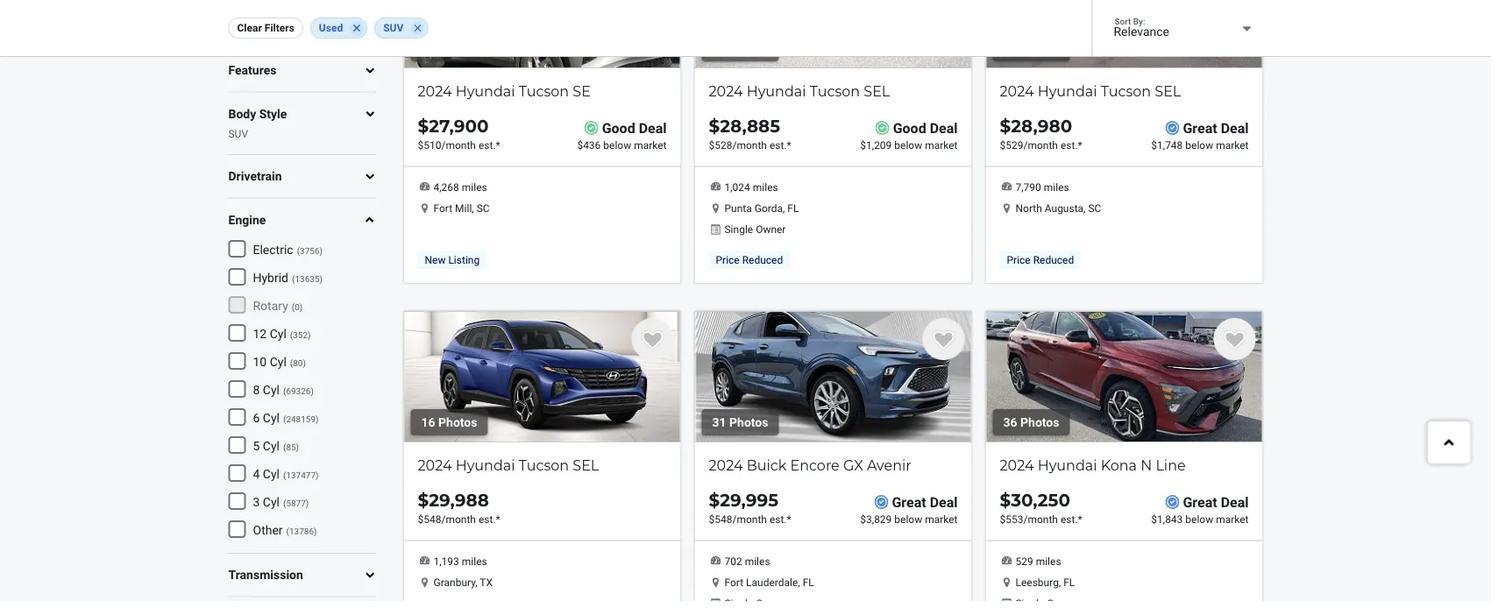 Task type: vqa. For each thing, say whether or not it's contained in the screenshot.


Task type: describe. For each thing, give the bounding box(es) containing it.
punta
[[725, 202, 752, 215]]

2024 hyundai tucson image for 28,980
[[986, 0, 1263, 68]]

4
[[253, 467, 260, 482]]

great for 29,995
[[892, 494, 926, 511]]

miles up granbury , tx
[[462, 556, 487, 568]]

other ( 13786 )
[[253, 523, 317, 538]]

cyl for 6 cyl
[[263, 411, 280, 425]]

16
[[421, 415, 435, 430]]

( inside 5 cyl ( 85 )
[[283, 442, 286, 453]]

2024 up 29,988 at the left of page
[[418, 457, 452, 474]]

photos for 29,995
[[730, 415, 769, 430]]

( inside '3 cyl ( 5877 )'
[[283, 498, 286, 509]]

$1,209
[[860, 139, 892, 151]]

529 inside $ 28,980 $ 529 /month est.*
[[1006, 139, 1024, 151]]

fort mill , sc
[[434, 202, 490, 215]]

leesburg
[[1016, 576, 1059, 589]]

, for 28,980
[[1084, 202, 1086, 215]]

leesburg , fl
[[1016, 576, 1075, 589]]

) inside 5 cyl ( 85 )
[[296, 442, 299, 453]]

electric ( 3756 )
[[253, 243, 323, 257]]

5877
[[286, 498, 306, 509]]

$436 below market
[[577, 139, 667, 151]]

miles for 27,900
[[462, 182, 487, 194]]

10 cyl ( 80 )
[[253, 355, 306, 369]]

, for 27,900
[[472, 202, 474, 215]]

10
[[253, 355, 267, 369]]

80
[[293, 358, 303, 368]]

28,885
[[720, 115, 781, 137]]

$1,843
[[1152, 513, 1183, 525]]

2024 hyundai kona n line
[[1000, 457, 1186, 474]]

new listing
[[425, 254, 480, 266]]

mill
[[455, 202, 472, 215]]

$1,843 below market
[[1152, 513, 1249, 525]]

cyl for 12 cyl
[[270, 327, 287, 341]]

se
[[573, 82, 591, 100]]

( inside 4 cyl ( 137477 )
[[283, 470, 286, 481]]

0 horizontal spatial sel
[[573, 457, 599, 474]]

market for 29,995
[[925, 513, 958, 525]]

hybrid
[[253, 271, 288, 285]]

used button
[[310, 18, 368, 39]]

buick
[[747, 457, 787, 474]]

6 for 6 photos
[[421, 41, 428, 55]]

deal for 28,980
[[1221, 120, 1249, 136]]

single owner
[[725, 223, 786, 236]]

$ 27,900 $ 510 /month est.*
[[418, 115, 500, 151]]

fl for 29,995
[[803, 576, 814, 589]]

4,268
[[434, 182, 459, 194]]

hybrid ( 13635 )
[[253, 271, 323, 285]]

2024 hyundai tucson sel for 28,885
[[709, 82, 890, 100]]

( inside rotary ( 0 )
[[292, 302, 295, 312]]

sel for 28,885
[[864, 82, 890, 100]]

3756
[[300, 246, 320, 256]]

suv inside body style suv
[[228, 128, 248, 140]]

12 cyl ( 352 )
[[253, 327, 311, 341]]

fort lauderdale , fl
[[725, 576, 814, 589]]

29,995
[[720, 489, 779, 511]]

body
[[228, 107, 256, 121]]

deal for 29,995
[[930, 494, 958, 511]]

avenir
[[867, 457, 912, 474]]

3
[[253, 495, 260, 510]]

$1,209 below market
[[860, 139, 958, 151]]

85
[[286, 442, 296, 453]]

great deal for 28,980
[[1183, 120, 1249, 136]]

) inside 4 cyl ( 137477 )
[[316, 470, 319, 481]]

528
[[715, 139, 733, 151]]

2024 for 29,995
[[709, 457, 743, 474]]

31 button
[[702, 35, 779, 61]]

tucson for 28,980
[[1101, 82, 1151, 100]]

$ 28,885 $ 528 /month est.*
[[709, 115, 791, 151]]

suv button
[[375, 18, 428, 39]]

/month est.* for 29,995
[[733, 513, 791, 525]]

2 horizontal spatial fl
[[1064, 576, 1075, 589]]

0
[[295, 302, 300, 312]]

2024 for 27,900
[[418, 82, 452, 100]]

137477
[[286, 470, 316, 481]]

$ 30,250 $ 553 /month est.*
[[1000, 489, 1083, 525]]

transmission
[[228, 568, 303, 583]]

deal for 28,885
[[930, 120, 958, 136]]

hyundai for 28,980
[[1038, 82, 1097, 100]]

2024 hyundai tucson image for 28,885
[[695, 0, 972, 68]]

2 price reduced from the left
[[1007, 254, 1074, 266]]

cyl for 10 cyl
[[270, 355, 287, 369]]

12
[[253, 327, 267, 341]]

hyundai for 27,900
[[456, 82, 515, 100]]

( inside hybrid ( 13635 )
[[292, 274, 295, 284]]

below for 29,995
[[895, 513, 923, 525]]

) inside hybrid ( 13635 )
[[320, 274, 323, 284]]

548 for 29,995
[[715, 513, 733, 525]]

body style suv
[[228, 107, 287, 140]]

owner
[[756, 223, 786, 236]]

2024 hyundai tucson se
[[418, 82, 591, 100]]

sc for 28,980
[[1089, 202, 1102, 215]]

31 for 31 photos
[[712, 415, 726, 430]]

352
[[293, 330, 308, 340]]

great for 28,980
[[1183, 120, 1218, 136]]

great for 30,250
[[1183, 494, 1218, 511]]

) inside other ( 13786 )
[[314, 526, 317, 537]]

hyundai for 30,250
[[1038, 457, 1097, 474]]

548 for 29,988
[[424, 513, 441, 525]]

28,980
[[1011, 115, 1073, 137]]

lauderdale
[[746, 576, 798, 589]]

tucson for 27,900
[[519, 82, 569, 100]]

north
[[1016, 202, 1042, 215]]

( inside 10 cyl ( 80 )
[[290, 358, 293, 368]]

photos inside photos button
[[1021, 41, 1060, 55]]

30,250
[[1011, 489, 1071, 511]]

cyl for 3 cyl
[[263, 495, 280, 510]]

color
[[228, 20, 258, 34]]

7,790 miles
[[1016, 182, 1069, 194]]

13786
[[289, 526, 314, 537]]

/month est.* for 29,988
[[441, 513, 500, 525]]

510
[[424, 139, 441, 151]]

0 horizontal spatial 2024 hyundai tucson sel
[[418, 457, 599, 474]]

below for 28,885
[[895, 139, 923, 151]]

n
[[1141, 457, 1152, 474]]

punta gorda , fl
[[725, 202, 799, 215]]

36
[[1004, 415, 1018, 430]]

miles for 28,980
[[1044, 182, 1069, 194]]

31 for 31
[[712, 41, 726, 55]]

29,988
[[429, 489, 489, 511]]

1 vertical spatial 529
[[1016, 556, 1034, 568]]

/month est.* for 30,250
[[1024, 513, 1083, 525]]

miles for 30,250
[[1036, 556, 1061, 568]]

2024 buick encore gx image
[[695, 311, 972, 443]]

5 cyl ( 85 )
[[253, 439, 299, 453]]

) inside 6 cyl ( 248159 )
[[316, 414, 319, 425]]

market for 28,885
[[925, 139, 958, 151]]

69326
[[286, 386, 311, 396]]

1 price reduced from the left
[[716, 254, 783, 266]]

deal for 27,900
[[639, 120, 667, 136]]

2024 for 30,250
[[1000, 457, 1034, 474]]

augusta
[[1045, 202, 1084, 215]]

great deal for 30,250
[[1183, 494, 1249, 511]]

other
[[253, 523, 283, 538]]

) inside the electric ( 3756 )
[[320, 246, 323, 256]]



Task type: locate. For each thing, give the bounding box(es) containing it.
( right rotary
[[292, 302, 295, 312]]

cyl right 4 on the left
[[263, 467, 280, 482]]

cyl for 8 cyl
[[263, 383, 280, 397]]

( right hybrid
[[292, 274, 295, 284]]

( inside '12 cyl ( 352 )'
[[290, 330, 293, 340]]

1 horizontal spatial sel
[[864, 82, 890, 100]]

good deal for 27,900
[[602, 120, 667, 136]]

deal up $1,748 below market
[[1221, 120, 1249, 136]]

below right $1,209
[[895, 139, 923, 151]]

3 cyl ( 5877 )
[[253, 495, 309, 510]]

31 up 28,885
[[712, 41, 726, 55]]

1,024
[[725, 182, 750, 194]]

clear filters button
[[228, 18, 303, 39]]

features
[[228, 63, 277, 78]]

photos up 28,980
[[1021, 41, 1060, 55]]

31 inside button
[[712, 41, 726, 55]]

miles up leesburg , fl
[[1036, 556, 1061, 568]]

2024 left buick at the right bottom
[[709, 457, 743, 474]]

used
[[319, 22, 343, 34]]

0 vertical spatial 529
[[1006, 139, 1024, 151]]

sc right augusta
[[1089, 202, 1102, 215]]

4,268 miles
[[434, 182, 487, 194]]

7,790
[[1016, 182, 1041, 194]]

2024 hyundai tucson image for 27,900
[[404, 0, 681, 68]]

( inside the electric ( 3756 )
[[297, 246, 300, 256]]

2024 for 28,980
[[1000, 82, 1034, 100]]

/month est.* down 29,988 at the left of page
[[441, 513, 500, 525]]

miles for 29,995
[[745, 556, 770, 568]]

deal up $436 below market
[[639, 120, 667, 136]]

31 up 29,995
[[712, 415, 726, 430]]

good deal up $436 below market
[[602, 120, 667, 136]]

/month est.* for 28,885
[[733, 139, 791, 151]]

deal up the $3,829 below market
[[930, 494, 958, 511]]

great deal for 29,995
[[892, 494, 958, 511]]

0 horizontal spatial good deal
[[602, 120, 667, 136]]

$1,748 below market
[[1152, 139, 1249, 151]]

price reduced down north
[[1007, 254, 1074, 266]]

fort for 29,995
[[725, 576, 744, 589]]

1 vertical spatial 6
[[253, 411, 260, 425]]

hyundai up 29,988 at the left of page
[[456, 457, 515, 474]]

miles up fort lauderdale , fl
[[745, 556, 770, 568]]

electric
[[253, 243, 293, 257]]

tucson
[[519, 82, 569, 100], [810, 82, 860, 100], [1101, 82, 1151, 100], [519, 457, 569, 474]]

529 miles
[[1016, 556, 1061, 568]]

( up 6 cyl ( 248159 )
[[283, 386, 286, 396]]

1 horizontal spatial 2024 hyundai tucson sel
[[709, 82, 890, 100]]

$ 29,988 $ 548 /month est.*
[[418, 489, 500, 525]]

, for 28,885
[[783, 202, 785, 215]]

deal for 30,250
[[1221, 494, 1249, 511]]

0 horizontal spatial 548
[[424, 513, 441, 525]]

cyl right the 5
[[263, 439, 280, 453]]

16 photos
[[421, 415, 477, 430]]

suv down body
[[228, 128, 248, 140]]

photos right 16
[[438, 415, 477, 430]]

1 vertical spatial 31
[[712, 415, 726, 430]]

miles up mill
[[462, 182, 487, 194]]

27,900
[[429, 115, 489, 137]]

1 horizontal spatial price reduced
[[1007, 254, 1074, 266]]

fl right the gorda
[[788, 202, 799, 215]]

market for 27,900
[[634, 139, 667, 151]]

2 horizontal spatial sel
[[1155, 82, 1181, 100]]

hyundai for 28,885
[[747, 82, 806, 100]]

4 cyl ( 137477 )
[[253, 467, 319, 482]]

sel
[[864, 82, 890, 100], [1155, 82, 1181, 100], [573, 457, 599, 474]]

/month est.* for 27,900
[[441, 139, 500, 151]]

hyundai
[[456, 82, 515, 100], [747, 82, 806, 100], [1038, 82, 1097, 100], [456, 457, 515, 474], [1038, 457, 1097, 474]]

2024 hyundai kona image
[[986, 311, 1263, 443]]

) inside 8 cyl ( 69326 )
[[311, 386, 314, 396]]

2024 up 30,250
[[1000, 457, 1034, 474]]

fort
[[434, 202, 453, 215], [725, 576, 744, 589]]

248159
[[286, 414, 316, 425]]

2024 hyundai tucson sel up 28,980
[[1000, 82, 1181, 100]]

1 horizontal spatial fl
[[803, 576, 814, 589]]

2024 hyundai tucson sel for 28,980
[[1000, 82, 1181, 100]]

$3,829
[[860, 513, 892, 525]]

/month est.* inside $ 27,900 $ 510 /month est.*
[[441, 139, 500, 151]]

photos right 36
[[1021, 415, 1060, 430]]

529
[[1006, 139, 1024, 151], [1016, 556, 1034, 568]]

) inside rotary ( 0 )
[[300, 302, 303, 312]]

,
[[472, 202, 474, 215], [783, 202, 785, 215], [1084, 202, 1086, 215], [475, 576, 477, 589], [798, 576, 800, 589], [1059, 576, 1061, 589]]

2 31 from the top
[[712, 415, 726, 430]]

gorda
[[755, 202, 783, 215]]

tucson for 28,885
[[810, 82, 860, 100]]

( up 5 cyl ( 85 )
[[283, 414, 286, 425]]

hyundai up 28,885
[[747, 82, 806, 100]]

6
[[421, 41, 428, 55], [253, 411, 260, 425]]

, for 29,995
[[798, 576, 800, 589]]

great
[[1183, 120, 1218, 136], [892, 494, 926, 511], [1183, 494, 1218, 511]]

6 for 6 cyl ( 248159 )
[[253, 411, 260, 425]]

below right $3,829
[[895, 513, 923, 525]]

cyl right 3
[[263, 495, 280, 510]]

hyundai up 30,250
[[1038, 457, 1097, 474]]

2024 for 28,885
[[709, 82, 743, 100]]

2024
[[418, 82, 452, 100], [709, 82, 743, 100], [1000, 82, 1034, 100], [418, 457, 452, 474], [709, 457, 743, 474], [1000, 457, 1034, 474]]

548 down 29,988 at the left of page
[[424, 513, 441, 525]]

2 horizontal spatial 2024 hyundai tucson sel
[[1000, 82, 1181, 100]]

clear filters
[[237, 22, 294, 34]]

good deal up '$1,209 below market'
[[893, 120, 958, 136]]

great deal
[[1183, 120, 1249, 136], [892, 494, 958, 511], [1183, 494, 1249, 511]]

cyl right 12 at the bottom left of the page
[[270, 327, 287, 341]]

31 photos
[[712, 415, 769, 430]]

cyl
[[270, 327, 287, 341], [270, 355, 287, 369], [263, 383, 280, 397], [263, 411, 280, 425], [263, 439, 280, 453], [263, 467, 280, 482], [263, 495, 280, 510]]

good up $436 below market
[[602, 120, 635, 136]]

below for 30,250
[[1186, 513, 1214, 525]]

( right other
[[286, 526, 289, 537]]

1 548 from the left
[[424, 513, 441, 525]]

0 vertical spatial 6
[[421, 41, 428, 55]]

suv right used button
[[383, 22, 404, 34]]

market for 30,250
[[1216, 513, 1249, 525]]

0 horizontal spatial suv
[[228, 128, 248, 140]]

great deal up the $3,829 below market
[[892, 494, 958, 511]]

/month est.* inside $ 28,980 $ 529 /month est.*
[[1024, 139, 1083, 151]]

sc right mill
[[477, 202, 490, 215]]

cyl right 10
[[270, 355, 287, 369]]

702
[[725, 556, 742, 568]]

market right $436
[[634, 139, 667, 151]]

market right $3,829
[[925, 513, 958, 525]]

kona
[[1101, 457, 1137, 474]]

cyl for 5 cyl
[[263, 439, 280, 453]]

/month est.* for 28,980
[[1024, 139, 1083, 151]]

0 horizontal spatial sc
[[477, 202, 490, 215]]

( inside 6 cyl ( 248159 )
[[283, 414, 286, 425]]

photos for 30,250
[[1021, 415, 1060, 430]]

( up 8 cyl ( 69326 )
[[290, 358, 293, 368]]

) inside 10 cyl ( 80 )
[[303, 358, 306, 368]]

fl right leesburg
[[1064, 576, 1075, 589]]

( right electric
[[297, 246, 300, 256]]

$436
[[577, 139, 601, 151]]

548 down 29,995
[[715, 513, 733, 525]]

6 up the 5
[[253, 411, 260, 425]]

hyundai up 27,900
[[456, 82, 515, 100]]

$ 29,995 $ 548 /month est.*
[[709, 489, 791, 525]]

drivetrain
[[228, 169, 282, 184]]

miles for 28,885
[[753, 182, 778, 194]]

0 horizontal spatial good
[[602, 120, 635, 136]]

548 inside $ 29,995 $ 548 /month est.*
[[715, 513, 733, 525]]

photos for 27,900
[[431, 41, 470, 55]]

below for 28,980
[[1186, 139, 1214, 151]]

2024 up 28,980
[[1000, 82, 1034, 100]]

great up $1,843 below market
[[1183, 494, 1218, 511]]

price reduced down single owner on the top of page
[[716, 254, 783, 266]]

fl for 28,885
[[788, 202, 799, 215]]

) inside '3 cyl ( 5877 )'
[[306, 498, 309, 509]]

) inside '12 cyl ( 352 )'
[[308, 330, 311, 340]]

tx
[[480, 576, 493, 589]]

good for 27,900
[[602, 120, 635, 136]]

deal up '$1,209 below market'
[[930, 120, 958, 136]]

1 horizontal spatial 6
[[421, 41, 428, 55]]

line
[[1156, 457, 1186, 474]]

cyl right 8
[[263, 383, 280, 397]]

6 photos
[[421, 41, 470, 55]]

1 vertical spatial suv
[[228, 128, 248, 140]]

0 horizontal spatial 6
[[253, 411, 260, 425]]

36 photos
[[1004, 415, 1060, 430]]

clear
[[237, 22, 262, 34]]

north augusta , sc
[[1016, 202, 1102, 215]]

2024 up 27,900
[[418, 82, 452, 100]]

( up 4 cyl ( 137477 )
[[283, 442, 286, 453]]

0 vertical spatial fort
[[434, 202, 453, 215]]

529 down 28,980
[[1006, 139, 1024, 151]]

1 horizontal spatial fort
[[725, 576, 744, 589]]

6 down 'suv' button
[[421, 41, 428, 55]]

market right $1,209
[[925, 139, 958, 151]]

miles up the gorda
[[753, 182, 778, 194]]

great up the $3,829 below market
[[892, 494, 926, 511]]

/month est.* down 29,995
[[733, 513, 791, 525]]

cyl up 5 cyl ( 85 )
[[263, 411, 280, 425]]

miles up north augusta , sc
[[1044, 182, 1069, 194]]

2024 buick encore gx avenir
[[709, 457, 912, 474]]

good for 28,885
[[893, 120, 926, 136]]

1 sc from the left
[[477, 202, 490, 215]]

/month est.* inside $ 28,885 $ 528 /month est.*
[[733, 139, 791, 151]]

( up other ( 13786 ) on the left of the page
[[283, 498, 286, 509]]

1 horizontal spatial good deal
[[893, 120, 958, 136]]

2024 up 28,885
[[709, 82, 743, 100]]

market right '$1,748' on the right top of the page
[[1216, 139, 1249, 151]]

1 vertical spatial fort
[[725, 576, 744, 589]]

engine
[[228, 213, 266, 227]]

31
[[712, 41, 726, 55], [712, 415, 726, 430]]

style
[[259, 107, 287, 121]]

rotary
[[253, 299, 288, 313]]

8 cyl ( 69326 )
[[253, 383, 314, 397]]

market
[[634, 139, 667, 151], [925, 139, 958, 151], [1216, 139, 1249, 151], [925, 513, 958, 525], [1216, 513, 1249, 525]]

0 horizontal spatial fort
[[434, 202, 453, 215]]

13635
[[295, 274, 320, 284]]

photos up buick at the right bottom
[[730, 415, 769, 430]]

single
[[725, 223, 753, 236]]

/month est.* down 27,900
[[441, 139, 500, 151]]

1 horizontal spatial good
[[893, 120, 926, 136]]

good deal
[[602, 120, 667, 136], [893, 120, 958, 136]]

below right $1,843 at the right bottom
[[1186, 513, 1214, 525]]

/month est.* down 28,980
[[1024, 139, 1083, 151]]

good up '$1,209 below market'
[[893, 120, 926, 136]]

suv inside button
[[383, 22, 404, 34]]

1 good deal from the left
[[602, 120, 667, 136]]

great deal up $1,748 below market
[[1183, 120, 1249, 136]]

/month est.* inside the $ 30,250 $ 553 /month est.*
[[1024, 513, 1083, 525]]

fl right lauderdale
[[803, 576, 814, 589]]

below for 27,900
[[604, 139, 631, 151]]

$3,829 below market
[[860, 513, 958, 525]]

filters
[[265, 22, 294, 34]]

1,193 miles
[[434, 556, 487, 568]]

0 horizontal spatial fl
[[788, 202, 799, 215]]

548
[[424, 513, 441, 525], [715, 513, 733, 525]]

( inside 8 cyl ( 69326 )
[[283, 386, 286, 396]]

1 horizontal spatial sc
[[1089, 202, 1102, 215]]

good
[[602, 120, 635, 136], [893, 120, 926, 136]]

fort for 27,900
[[434, 202, 453, 215]]

$ 28,980 $ 529 /month est.*
[[1000, 115, 1083, 151]]

2 sc from the left
[[1089, 202, 1102, 215]]

cyl for 4 cyl
[[263, 467, 280, 482]]

529 up leesburg
[[1016, 556, 1034, 568]]

702 miles
[[725, 556, 770, 568]]

rotary ( 0 )
[[253, 299, 303, 313]]

encore
[[790, 457, 840, 474]]

2 548 from the left
[[715, 513, 733, 525]]

deal up $1,843 below market
[[1221, 494, 1249, 511]]

548 inside $ 29,988 $ 548 /month est.*
[[424, 513, 441, 525]]

photos up 2024 hyundai tucson se
[[431, 41, 470, 55]]

1 31 from the top
[[712, 41, 726, 55]]

/month est.*
[[441, 139, 500, 151], [733, 139, 791, 151], [1024, 139, 1083, 151], [441, 513, 500, 525], [733, 513, 791, 525], [1024, 513, 1083, 525]]

0 vertical spatial suv
[[383, 22, 404, 34]]

2024 hyundai tucson sel up 28,885
[[709, 82, 890, 100]]

( inside other ( 13786 )
[[286, 526, 289, 537]]

2024 hyundai tucson image
[[404, 0, 681, 68], [695, 0, 972, 68], [986, 0, 1263, 68], [404, 311, 681, 443]]

/month est.* inside $ 29,988 $ 548 /month est.*
[[441, 513, 500, 525]]

1 horizontal spatial 548
[[715, 513, 733, 525]]

good deal for 28,885
[[893, 120, 958, 136]]

/month est.* down 30,250
[[1024, 513, 1083, 525]]

0 horizontal spatial price reduced
[[716, 254, 783, 266]]

8
[[253, 383, 260, 397]]

$1,748
[[1152, 139, 1183, 151]]

sc for 27,900
[[477, 202, 490, 215]]

0 vertical spatial 31
[[712, 41, 726, 55]]

2024 hyundai tucson sel up 29,988 at the left of page
[[418, 457, 599, 474]]

great up $1,748 below market
[[1183, 120, 1218, 136]]

great deal up $1,843 below market
[[1183, 494, 1249, 511]]

/month est.* down 28,885
[[733, 139, 791, 151]]

sel for 28,980
[[1155, 82, 1181, 100]]

( up '3 cyl ( 5877 )' at the bottom
[[283, 470, 286, 481]]

fort left mill
[[434, 202, 453, 215]]

553
[[1006, 513, 1024, 525]]

1,193
[[434, 556, 459, 568]]

fort down 702
[[725, 576, 744, 589]]

2 good deal from the left
[[893, 120, 958, 136]]

/month est.* inside $ 29,995 $ 548 /month est.*
[[733, 513, 791, 525]]

hyundai up 28,980
[[1038, 82, 1097, 100]]

( up 80
[[290, 330, 293, 340]]

1 good from the left
[[602, 120, 635, 136]]

market right $1,843 at the right bottom
[[1216, 513, 1249, 525]]

below right $436
[[604, 139, 631, 151]]

1 horizontal spatial suv
[[383, 22, 404, 34]]

below right '$1,748' on the right top of the page
[[1186, 139, 1214, 151]]

2 good from the left
[[893, 120, 926, 136]]

market for 28,980
[[1216, 139, 1249, 151]]



